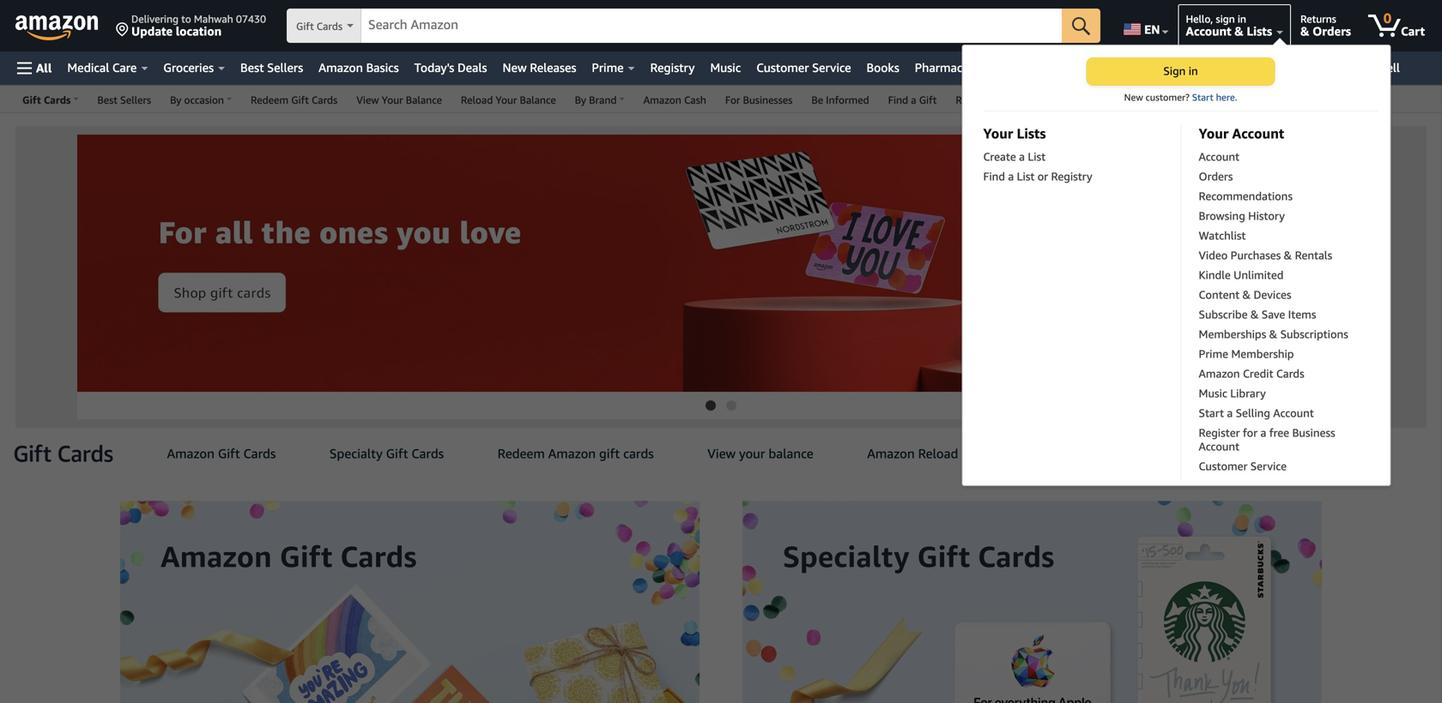 Task type: locate. For each thing, give the bounding box(es) containing it.
redeem for redeem gift cards
[[251, 94, 288, 106]]

customer service link up be
[[749, 56, 859, 80]]

balance for view your balance
[[406, 94, 442, 106]]

1 horizontal spatial view
[[707, 446, 736, 462]]

view inside view your balance link
[[356, 94, 379, 106]]

0 vertical spatial lists
[[1247, 24, 1272, 38]]

view for view your balance
[[356, 94, 379, 106]]

music left library
[[1199, 387, 1227, 400]]

be informed link
[[802, 86, 879, 112]]

1 vertical spatial reload
[[918, 446, 958, 462]]

registry
[[650, 61, 695, 75], [956, 94, 994, 106], [1051, 170, 1092, 183]]

0 horizontal spatial gift cards
[[296, 20, 343, 32]]

0 vertical spatial list
[[1028, 150, 1046, 164]]

1 vertical spatial list
[[1017, 170, 1035, 183]]

redeem amazon gift cards
[[498, 446, 654, 462]]

1 vertical spatial orders
[[1199, 170, 1233, 183]]

sign
[[1216, 13, 1235, 25]]

amazon for amazon reload
[[867, 446, 915, 462]]

cards inside gift cards search box
[[317, 20, 343, 32]]

none submit inside gift cards search box
[[1062, 9, 1101, 43]]

1 horizontal spatial redeem
[[498, 446, 545, 462]]

1 horizontal spatial customer service link
[[1199, 460, 1361, 480]]

your account account orders recommendations browsing history watchlist video purchases & rentals kindle unlimited content & devices subscribe & save items memberships & subscriptions prime membership amazon credit cards music library start a selling account register for a free business account customer service
[[1199, 125, 1348, 473]]

1 vertical spatial prime
[[1199, 348, 1228, 361]]

en link
[[1113, 4, 1176, 47]]

amazon for amazon basics
[[319, 61, 363, 75]]

0 horizontal spatial view
[[356, 94, 379, 106]]

1 vertical spatial customer
[[1199, 460, 1248, 473]]

service inside customer service link
[[812, 61, 851, 75]]

0 horizontal spatial lists
[[1017, 125, 1046, 142]]

find a gift link
[[879, 86, 946, 112]]

pharmacy
[[915, 61, 969, 75]]

subscribe
[[1199, 308, 1248, 321]]

account up free
[[1273, 407, 1314, 420]]

in right "sign"
[[1238, 13, 1246, 25]]

for
[[725, 94, 740, 106]]

new releases
[[503, 61, 576, 75]]

0 vertical spatial service
[[812, 61, 851, 75]]

2 balance from the left
[[520, 94, 556, 106]]

0 vertical spatial sellers
[[267, 61, 303, 75]]

business
[[1292, 427, 1335, 440]]

0 horizontal spatial music
[[710, 61, 741, 75]]

prime link
[[584, 56, 643, 80]]

1 vertical spatial new
[[1124, 92, 1143, 103]]

0 horizontal spatial registry
[[650, 61, 695, 75]]

cart
[[1401, 24, 1425, 38]]

watchlist
[[1199, 229, 1246, 242]]

gift cards up amazon basics
[[296, 20, 343, 32]]

books
[[867, 61, 899, 75]]

0 vertical spatial best sellers
[[240, 61, 303, 75]]

1 horizontal spatial best sellers link
[[233, 56, 311, 80]]

recommendations link
[[1199, 190, 1361, 209]]

1 horizontal spatial service
[[1250, 460, 1287, 473]]

in
[[1238, 13, 1246, 25], [1189, 64, 1198, 78]]

1 vertical spatial music
[[1199, 387, 1227, 400]]

list left or
[[1017, 170, 1035, 183]]

1 horizontal spatial balance
[[520, 94, 556, 106]]

gift cards
[[296, 20, 343, 32], [1137, 61, 1191, 75]]

1 vertical spatial in
[[1189, 64, 1198, 78]]

register
[[1199, 427, 1240, 440]]

0 vertical spatial orders
[[1313, 24, 1351, 38]]

music library link
[[1199, 387, 1361, 407]]

service up be informed link
[[812, 61, 851, 75]]

new up reload your balance link in the left of the page
[[503, 61, 527, 75]]

best
[[240, 61, 264, 75], [97, 94, 118, 106]]

best sellers link up redeem gift cards link
[[233, 56, 311, 80]]

0 vertical spatial view
[[356, 94, 379, 106]]

Search Amazon text field
[[361, 9, 1062, 42]]

0 vertical spatial prime
[[592, 61, 624, 75]]

orders left 0
[[1313, 24, 1351, 38]]

0 horizontal spatial orders
[[1199, 170, 1233, 183]]

1 horizontal spatial best sellers
[[240, 61, 303, 75]]

0 horizontal spatial reload
[[461, 94, 493, 106]]

view left your
[[707, 446, 736, 462]]

prime right the releases
[[592, 61, 624, 75]]

customer down register
[[1199, 460, 1248, 473]]

gift cards up customer?
[[1137, 61, 1191, 75]]

0 horizontal spatial redeem
[[251, 94, 288, 106]]

gift
[[599, 446, 620, 462]]

for businesses
[[725, 94, 793, 106]]

view your balance link
[[347, 86, 451, 112]]

find down books link
[[888, 94, 908, 106]]

best down medical care link
[[97, 94, 118, 106]]

your inside your lists create a list find a list or registry
[[983, 125, 1013, 142]]

customer up businesses
[[756, 61, 809, 75]]

hello, sign in
[[1186, 13, 1246, 25]]

best sellers down care
[[97, 94, 151, 106]]

1 horizontal spatial in
[[1238, 13, 1246, 25]]

medical
[[67, 61, 109, 75]]

find
[[888, 94, 908, 106], [983, 170, 1005, 183]]

1 vertical spatial gift cards
[[1137, 61, 1191, 75]]

1 horizontal spatial prime
[[1199, 348, 1228, 361]]

sellers up redeem gift cards link
[[267, 61, 303, 75]]

best down "07430"
[[240, 61, 264, 75]]

0 horizontal spatial best sellers link
[[88, 86, 161, 112]]

1 vertical spatial service
[[1250, 460, 1287, 473]]

save
[[1262, 308, 1285, 321]]

amazon basics
[[319, 61, 399, 75]]

sign
[[1163, 64, 1186, 78]]

redeem inside navigation navigation
[[251, 94, 288, 106]]

start up register
[[1199, 407, 1224, 420]]

amazon credit cards link
[[1199, 367, 1361, 387]]

0 vertical spatial customer
[[756, 61, 809, 75]]

1 vertical spatial view
[[707, 446, 736, 462]]

1 vertical spatial redeem
[[498, 446, 545, 462]]

0 vertical spatial redeem
[[251, 94, 288, 106]]

registry up amazon cash link
[[650, 61, 695, 75]]

orders up recommendations
[[1199, 170, 1233, 183]]

fashion
[[1080, 61, 1122, 75]]

1 vertical spatial best sellers
[[97, 94, 151, 106]]

0 vertical spatial music
[[710, 61, 741, 75]]

customer
[[756, 61, 809, 75], [1199, 460, 1248, 473]]

best sellers link
[[233, 56, 311, 80], [88, 86, 161, 112]]

0 horizontal spatial best sellers
[[97, 94, 151, 106]]

luxury stores
[[1218, 61, 1292, 75]]

balance down today's
[[406, 94, 442, 106]]

membership
[[1231, 348, 1294, 361]]

0 vertical spatial reload
[[461, 94, 493, 106]]

find down create at the right of page
[[983, 170, 1005, 183]]

lists
[[1247, 24, 1272, 38], [1017, 125, 1046, 142]]

0 vertical spatial best
[[240, 61, 264, 75]]

view down amazon basics link
[[356, 94, 379, 106]]

service down free
[[1250, 460, 1287, 473]]

1 horizontal spatial registry
[[956, 94, 994, 106]]

prime
[[592, 61, 624, 75], [1199, 348, 1228, 361]]

Gift Cards search field
[[287, 9, 1101, 45]]

location
[[176, 24, 222, 38]]

&
[[1235, 24, 1244, 38], [1300, 24, 1309, 38], [996, 94, 1004, 106], [1284, 249, 1292, 262], [1242, 288, 1251, 302], [1251, 308, 1259, 321], [1269, 328, 1277, 341]]

gift cards inside search box
[[296, 20, 343, 32]]

your down the new releases link on the top of page
[[496, 94, 517, 106]]

1 horizontal spatial customer
[[1199, 460, 1248, 473]]

cards
[[623, 446, 654, 462]]

0 horizontal spatial best
[[97, 94, 118, 106]]

items
[[1288, 308, 1316, 321]]

a down pharmacy link
[[911, 94, 916, 106]]

1 vertical spatial find
[[983, 170, 1005, 183]]

registry down pharmacy link
[[956, 94, 994, 106]]

redeem amazon gift cards link
[[498, 428, 654, 480]]

0 horizontal spatial new
[[503, 61, 527, 75]]

your up create at the right of page
[[983, 125, 1013, 142]]

balance for reload your balance
[[520, 94, 556, 106]]

your down basics
[[382, 94, 403, 106]]

customer service link down free
[[1199, 460, 1361, 480]]

gift inside search box
[[296, 20, 314, 32]]

1 vertical spatial registry
[[956, 94, 994, 106]]

best sellers link down care
[[88, 86, 161, 112]]

0 horizontal spatial prime
[[592, 61, 624, 75]]

0 vertical spatial registry
[[650, 61, 695, 75]]

service
[[812, 61, 851, 75], [1250, 460, 1287, 473]]

prime down the memberships
[[1199, 348, 1228, 361]]

0 horizontal spatial balance
[[406, 94, 442, 106]]

best sellers
[[240, 61, 303, 75], [97, 94, 151, 106]]

account
[[1186, 24, 1231, 38], [1232, 125, 1284, 142], [1199, 150, 1239, 164], [1273, 407, 1314, 420], [1199, 440, 1239, 454]]

1 horizontal spatial find
[[983, 170, 1005, 183]]

stores
[[1258, 61, 1292, 75]]

1 vertical spatial customer service link
[[1199, 460, 1361, 480]]

in right sign
[[1189, 64, 1198, 78]]

customer service
[[756, 61, 851, 75]]

be informed
[[811, 94, 869, 106]]

1 horizontal spatial new
[[1124, 92, 1143, 103]]

2 vertical spatial registry
[[1051, 170, 1092, 183]]

1 horizontal spatial orders
[[1313, 24, 1351, 38]]

a
[[911, 94, 916, 106], [1019, 150, 1025, 164], [1008, 170, 1014, 183], [1227, 407, 1233, 420], [1261, 427, 1266, 440]]

1 horizontal spatial best
[[240, 61, 264, 75]]

all
[[36, 61, 52, 75]]

redeem for redeem amazon gift cards
[[498, 446, 545, 462]]

balance down the new releases link on the top of page
[[520, 94, 556, 106]]

1 horizontal spatial lists
[[1247, 24, 1272, 38]]

new left customer?
[[1124, 92, 1143, 103]]

account up account link
[[1232, 125, 1284, 142]]

amazon for amazon gift cards
[[167, 446, 215, 462]]

0 horizontal spatial find
[[888, 94, 908, 106]]

specialty
[[329, 446, 383, 462]]

view your balance
[[707, 446, 814, 462]]

1 vertical spatial start
[[1199, 407, 1224, 420]]

best sellers up redeem gift cards link
[[240, 61, 303, 75]]

your lists create a list find a list or registry
[[983, 125, 1092, 183]]

today's deals link
[[407, 56, 495, 80]]

sellers down care
[[120, 94, 151, 106]]

prime membership link
[[1199, 348, 1361, 367]]

0 vertical spatial gift cards
[[296, 20, 343, 32]]

2 horizontal spatial registry
[[1051, 170, 1092, 183]]

informed
[[826, 94, 869, 106]]

groceries link
[[156, 56, 233, 80]]

here.
[[1216, 92, 1237, 103]]

sellers
[[267, 61, 303, 75], [120, 94, 151, 106]]

registry right or
[[1051, 170, 1092, 183]]

gift
[[296, 20, 314, 32], [1137, 61, 1158, 75], [291, 94, 309, 106], [919, 94, 937, 106], [218, 446, 240, 462], [386, 446, 408, 462]]

0 vertical spatial best sellers link
[[233, 56, 311, 80]]

registry link
[[643, 56, 702, 80]]

amazon gift cards image
[[77, 480, 721, 704]]

music up "for"
[[710, 61, 741, 75]]

account up recommendations
[[1199, 150, 1239, 164]]

1 horizontal spatial gift cards
[[1137, 61, 1191, 75]]

amazon cash link
[[634, 86, 716, 112]]

lists right "sign"
[[1247, 24, 1272, 38]]

None submit
[[1062, 9, 1101, 43]]

1 vertical spatial lists
[[1017, 125, 1046, 142]]

list up or
[[1028, 150, 1046, 164]]

delivering to mahwah 07430 update location
[[131, 13, 266, 38]]

your down start here. link on the top right
[[1199, 125, 1229, 142]]

1 horizontal spatial music
[[1199, 387, 1227, 400]]

view inside view your balance link
[[707, 446, 736, 462]]

1 balance from the left
[[406, 94, 442, 106]]

start left here.
[[1192, 92, 1213, 103]]

memberships
[[1199, 328, 1266, 341]]

amazon image
[[15, 15, 99, 41]]

1 vertical spatial sellers
[[120, 94, 151, 106]]

all button
[[9, 52, 60, 85]]

0 horizontal spatial customer service link
[[749, 56, 859, 80]]

your
[[382, 94, 403, 106], [496, 94, 517, 106], [983, 125, 1013, 142], [1199, 125, 1229, 142]]

0 vertical spatial start
[[1192, 92, 1213, 103]]

lists down gifting
[[1017, 125, 1046, 142]]

cards inside amazon gift cards link
[[243, 446, 276, 462]]

0 horizontal spatial service
[[812, 61, 851, 75]]

your inside your account account orders recommendations browsing history watchlist video purchases & rentals kindle unlimited content & devices subscribe & save items memberships & subscriptions prime membership amazon credit cards music library start a selling account register for a free business account customer service
[[1199, 125, 1229, 142]]

basics
[[366, 61, 399, 75]]

memberships & subscriptions link
[[1199, 328, 1361, 348]]

0 vertical spatial new
[[503, 61, 527, 75]]



Task type: vqa. For each thing, say whether or not it's contained in the screenshot.
'Items'
yes



Task type: describe. For each thing, give the bounding box(es) containing it.
luxury stores link
[[1210, 56, 1300, 80]]

new for new customer? start here.
[[1124, 92, 1143, 103]]

gift cards image
[[7, 443, 113, 469]]

& inside returns & orders
[[1300, 24, 1309, 38]]

new releases link
[[495, 56, 584, 80]]

unlimited
[[1234, 269, 1284, 282]]

find a gift
[[888, 94, 937, 106]]

redeem gift cards
[[251, 94, 338, 106]]

a up register
[[1227, 407, 1233, 420]]

lists inside your lists create a list find a list or registry
[[1017, 125, 1046, 142]]

browsing
[[1199, 209, 1245, 223]]

reload your balance
[[461, 94, 556, 106]]

returns & orders
[[1300, 13, 1351, 38]]

prime inside 'prime' link
[[592, 61, 624, 75]]

devices
[[1254, 288, 1291, 302]]

orders inside your account account orders recommendations browsing history watchlist video purchases & rentals kindle unlimited content & devices subscribe & save items memberships & subscriptions prime membership amazon credit cards music library start a selling account register for a free business account customer service
[[1199, 170, 1233, 183]]

sell link
[[1372, 56, 1408, 80]]

credit
[[1243, 367, 1273, 381]]

0
[[1384, 10, 1392, 26]]

specialty gift cards
[[329, 446, 444, 462]]

new customer? start here.
[[1124, 92, 1237, 103]]

today's
[[414, 61, 454, 75]]

businesses
[[743, 94, 793, 106]]

customer?
[[1146, 92, 1190, 103]]

cards inside gift cards link
[[1161, 61, 1191, 75]]

amazon cash
[[643, 94, 706, 106]]

registry inside your lists create a list find a list or registry
[[1051, 170, 1092, 183]]

video purchases & rentals link
[[1199, 249, 1361, 269]]

1 vertical spatial best
[[97, 94, 118, 106]]

browsing history link
[[1199, 209, 1361, 229]]

find a list or registry link
[[983, 170, 1164, 190]]

account & lists
[[1186, 24, 1272, 38]]

sign in
[[1163, 64, 1198, 78]]

fashion link
[[1072, 56, 1129, 80]]

navigation navigation
[[0, 0, 1442, 494]]

0 vertical spatial find
[[888, 94, 908, 106]]

amazon gift cards link
[[167, 428, 276, 480]]

cards inside redeem gift cards link
[[312, 94, 338, 106]]

amazon gift cards
[[167, 446, 276, 462]]

amazon for amazon cash
[[643, 94, 681, 106]]

books link
[[859, 56, 907, 80]]

purchases
[[1231, 249, 1281, 262]]

new for new releases
[[503, 61, 527, 75]]

kindle unlimited link
[[1199, 269, 1361, 288]]

reload inside navigation navigation
[[461, 94, 493, 106]]

start a selling account link
[[1199, 407, 1361, 427]]

music inside your account account orders recommendations browsing history watchlist video purchases & rentals kindle unlimited content & devices subscribe & save items memberships & subscriptions prime membership amazon credit cards music library start a selling account register for a free business account customer service
[[1199, 387, 1227, 400]]

pharmacy link
[[907, 56, 977, 80]]

gifting
[[1007, 94, 1039, 106]]

your
[[739, 446, 765, 462]]

registry & gifting link
[[946, 86, 1049, 112]]

free
[[1269, 427, 1289, 440]]

for businesses link
[[716, 86, 802, 112]]

history
[[1248, 209, 1285, 223]]

0 horizontal spatial customer
[[756, 61, 809, 75]]

care
[[112, 61, 137, 75]]

amazon inside your account account orders recommendations browsing history watchlist video purchases & rentals kindle unlimited content & devices subscribe & save items memberships & subscriptions prime membership amazon credit cards music library start a selling account register for a free business account customer service
[[1199, 367, 1240, 381]]

cash
[[684, 94, 706, 106]]

view for view your balance
[[707, 446, 736, 462]]

find inside your lists create a list find a list or registry
[[983, 170, 1005, 183]]

sign in link
[[1086, 58, 1275, 86]]

1 horizontal spatial reload
[[918, 446, 958, 462]]

registry for registry & gifting
[[956, 94, 994, 106]]

0 horizontal spatial sellers
[[120, 94, 151, 106]]

service inside your account account orders recommendations browsing history watchlist video purchases & rentals kindle unlimited content & devices subscribe & save items memberships & subscriptions prime membership amazon credit cards music library start a selling account register for a free business account customer service
[[1250, 460, 1287, 473]]

balance
[[769, 446, 814, 462]]

sell
[[1380, 61, 1400, 75]]

subscribe & save items link
[[1199, 308, 1361, 328]]

a right create at the right of page
[[1019, 150, 1025, 164]]

amazon reload
[[867, 446, 958, 462]]

start inside your account account orders recommendations browsing history watchlist video purchases & rentals kindle unlimited content & devices subscribe & save items memberships & subscriptions prime membership amazon credit cards music library start a selling account register for a free business account customer service
[[1199, 407, 1224, 420]]

a right for
[[1261, 427, 1266, 440]]

reload your balance link
[[451, 86, 565, 112]]

library
[[1230, 387, 1266, 400]]

customer inside your account account orders recommendations browsing history watchlist video purchases & rentals kindle unlimited content & devices subscribe & save items memberships & subscriptions prime membership amazon credit cards music library start a selling account register for a free business account customer service
[[1199, 460, 1248, 473]]

account down register
[[1199, 440, 1239, 454]]

orders inside returns & orders
[[1313, 24, 1351, 38]]

kindle
[[1199, 269, 1231, 282]]

gift cards link
[[1129, 56, 1210, 80]]

for
[[1243, 427, 1258, 440]]

view your balance link
[[707, 428, 814, 480]]

today's deals
[[414, 61, 487, 75]]

be
[[811, 94, 823, 106]]

cards inside specialty gift cards link
[[411, 446, 444, 462]]

or
[[1038, 170, 1048, 183]]

0 horizontal spatial in
[[1189, 64, 1198, 78]]

delivering
[[131, 13, 179, 25]]

a down create at the right of page
[[1008, 170, 1014, 183]]

specialty gift cards image
[[721, 480, 1365, 704]]

1 horizontal spatial sellers
[[267, 61, 303, 75]]

mahwah
[[194, 13, 233, 25]]

redeem gift cards link
[[241, 86, 347, 112]]

0 vertical spatial customer service link
[[749, 56, 859, 80]]

amazon reload link
[[867, 428, 958, 480]]

hello,
[[1186, 13, 1213, 25]]

amazon basics link
[[311, 56, 407, 80]]

to
[[181, 13, 191, 25]]

video
[[1199, 249, 1228, 262]]

music link
[[702, 56, 749, 80]]

1 vertical spatial best sellers link
[[88, 86, 161, 112]]

account up luxury
[[1186, 24, 1231, 38]]

0 vertical spatial in
[[1238, 13, 1246, 25]]

registry & gifting
[[956, 94, 1039, 106]]

registry for registry
[[650, 61, 695, 75]]

cards inside your account account orders recommendations browsing history watchlist video purchases & rentals kindle unlimited content & devices subscribe & save items memberships & subscriptions prime membership amazon credit cards music library start a selling account register for a free business account customer service
[[1276, 367, 1304, 381]]

prime inside your account account orders recommendations browsing history watchlist video purchases & rentals kindle unlimited content & devices subscribe & save items memberships & subscriptions prime membership amazon credit cards music library start a selling account register for a free business account customer service
[[1199, 348, 1228, 361]]

create a list link
[[983, 150, 1164, 170]]

update
[[131, 24, 173, 38]]

account link
[[1199, 150, 1361, 170]]

watchlist link
[[1199, 229, 1361, 249]]

en
[[1144, 22, 1160, 36]]

recommendations
[[1199, 190, 1293, 203]]

specialty gift cards link
[[329, 428, 444, 480]]



